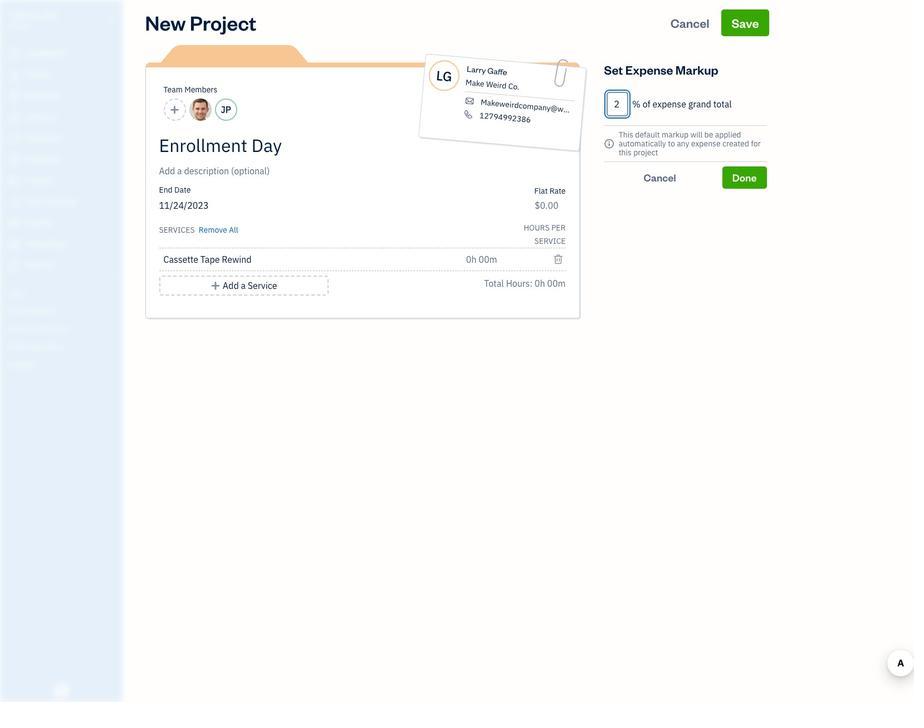 Task type: vqa. For each thing, say whether or not it's contained in the screenshot.
Bills link
no



Task type: describe. For each thing, give the bounding box(es) containing it.
total
[[484, 278, 504, 289]]

automatically
[[619, 139, 666, 149]]

turtle inc owner
[[9, 10, 59, 31]]

0h
[[535, 278, 545, 289]]

00m
[[547, 278, 566, 289]]

gaffe
[[487, 65, 507, 77]]

0 vertical spatial cancel
[[670, 15, 709, 31]]

% of expense grand total
[[632, 99, 732, 110]]

add team member image
[[169, 103, 180, 116]]

main element
[[0, 0, 150, 702]]

Amount (USD) text field
[[534, 200, 559, 211]]

default
[[635, 130, 660, 140]]

team members
[[163, 85, 217, 95]]

markup
[[675, 62, 718, 77]]

report image
[[7, 260, 21, 271]]

plus image
[[210, 279, 221, 292]]

Project Description text field
[[159, 164, 465, 178]]

hours per service
[[524, 223, 566, 246]]

timer image
[[7, 197, 21, 208]]

applied
[[715, 130, 741, 140]]

new
[[145, 9, 186, 36]]

phone image
[[462, 109, 474, 119]]

be
[[704, 130, 713, 140]]

apps image
[[8, 289, 119, 297]]

freshbooks image
[[52, 685, 70, 698]]

lg
[[435, 66, 453, 85]]

jp
[[221, 104, 231, 115]]

flat
[[534, 186, 548, 196]]

markup
[[662, 130, 689, 140]]

remove project service image
[[553, 253, 563, 266]]

turtle
[[9, 10, 41, 21]]

services
[[159, 225, 195, 235]]

to
[[668, 139, 675, 149]]

End date in  format text field
[[159, 200, 362, 211]]

tape
[[200, 254, 220, 265]]

remove all button
[[197, 221, 238, 237]]

1 vertical spatial cancel
[[644, 171, 676, 184]]

weird
[[485, 79, 507, 91]]

rate
[[550, 186, 566, 196]]

inc
[[43, 10, 59, 21]]

set
[[604, 62, 623, 77]]

team members image
[[8, 306, 119, 315]]

envelope image
[[463, 96, 475, 106]]

expense
[[625, 62, 673, 77]]

set expense markup
[[604, 62, 718, 77]]

of
[[643, 99, 650, 110]]

date
[[174, 185, 191, 195]]

total
[[713, 99, 732, 110]]

hours
[[524, 223, 550, 233]]

team
[[163, 85, 183, 95]]

a
[[241, 280, 246, 291]]

payment image
[[7, 133, 21, 144]]

estimate image
[[7, 91, 21, 102]]

Project Name text field
[[159, 134, 465, 157]]



Task type: locate. For each thing, give the bounding box(es) containing it.
project image
[[7, 175, 21, 187]]

larry gaffe make weird co.
[[465, 63, 520, 92]]

1 horizontal spatial expense
[[691, 139, 721, 149]]

done button
[[722, 167, 767, 189]]

larry
[[466, 63, 486, 76]]

settings image
[[8, 360, 119, 369]]

expense right any
[[691, 139, 721, 149]]

per
[[551, 223, 566, 233]]

service
[[248, 280, 277, 291]]

this default markup will be applied automatically to any expense created for this project
[[619, 130, 761, 158]]

chart image
[[7, 239, 21, 250]]

new project
[[145, 9, 256, 36]]

will
[[690, 130, 703, 140]]

hours:
[[506, 278, 533, 289]]

created
[[722, 139, 749, 149]]

add a service
[[223, 280, 277, 291]]

grand
[[688, 99, 711, 110]]

cassette tape rewind
[[163, 254, 252, 265]]

save
[[732, 15, 759, 31]]

0 vertical spatial expense
[[653, 99, 686, 110]]

1 vertical spatial cancel button
[[604, 167, 716, 189]]

0 vertical spatial cancel button
[[660, 9, 719, 36]]

bank connections image
[[8, 342, 119, 351]]

cancel button
[[660, 9, 719, 36], [604, 167, 716, 189]]

cancel button up markup
[[660, 9, 719, 36]]

total hours: 0h 00m
[[484, 278, 566, 289]]

all
[[229, 225, 238, 235]]

1 vertical spatial expense
[[691, 139, 721, 149]]

co.
[[508, 81, 520, 92]]

add
[[223, 280, 239, 291]]

0h 00m text field
[[466, 254, 498, 265]]

cancel down project
[[644, 171, 676, 184]]

0 horizontal spatial expense
[[653, 99, 686, 110]]

this
[[619, 148, 632, 158]]

any
[[677, 139, 689, 149]]

make
[[465, 77, 485, 89]]

cancel
[[670, 15, 709, 31], [644, 171, 676, 184]]

items and services image
[[8, 324, 119, 333]]

client image
[[7, 70, 21, 81]]

expense inside this default markup will be applied automatically to any expense created for this project
[[691, 139, 721, 149]]

info image
[[604, 137, 614, 150]]

makeweirdcompany@weird.co
[[480, 97, 587, 116]]

flat rate
[[534, 186, 566, 196]]

rewind
[[222, 254, 252, 265]]

save button
[[722, 9, 769, 36]]

cancel up markup
[[670, 15, 709, 31]]

end date
[[159, 185, 191, 195]]

expense image
[[7, 154, 21, 165]]

0 text field
[[606, 92, 628, 116]]

add a service button
[[159, 276, 328, 296]]

cancel button down project
[[604, 167, 716, 189]]

services remove all
[[159, 225, 238, 235]]

service
[[534, 236, 566, 246]]

members
[[185, 85, 217, 95]]

project
[[190, 9, 256, 36]]

for
[[751, 139, 761, 149]]

owner
[[9, 22, 29, 31]]

money image
[[7, 218, 21, 229]]

expense right of
[[653, 99, 686, 110]]

12794992386
[[479, 110, 531, 125]]

invoice image
[[7, 112, 21, 123]]

%
[[632, 99, 640, 110]]

done
[[732, 171, 757, 184]]

end
[[159, 185, 173, 195]]

remove
[[199, 225, 227, 235]]

dashboard image
[[7, 48, 21, 60]]

this
[[619, 130, 633, 140]]

project
[[633, 148, 658, 158]]

cassette
[[163, 254, 198, 265]]

expense
[[653, 99, 686, 110], [691, 139, 721, 149]]



